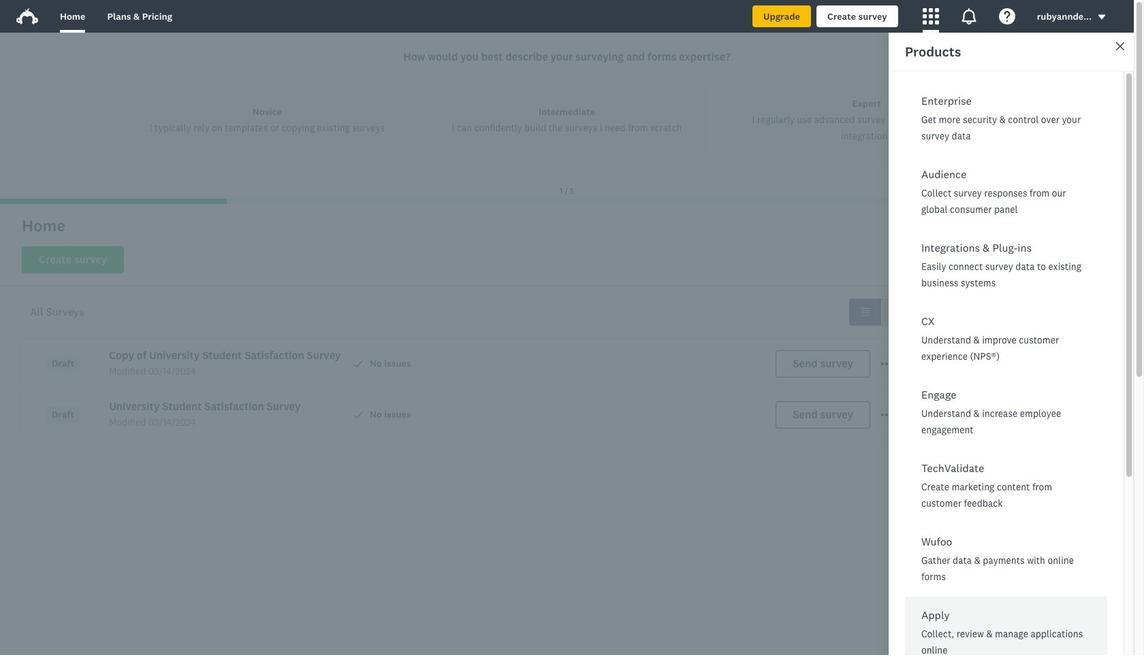 Task type: locate. For each thing, give the bounding box(es) containing it.
dropdown arrow icon image
[[1097, 12, 1107, 22], [1098, 15, 1105, 20]]

open menu image for no issues image
[[881, 410, 892, 421]]

products icon image
[[923, 8, 939, 25], [923, 8, 939, 25]]

close image
[[1115, 41, 1126, 52], [1116, 42, 1124, 50]]

group
[[849, 299, 913, 326]]

brand logo image
[[16, 5, 38, 27], [16, 8, 38, 25]]

2 open menu image from the top
[[881, 363, 892, 366]]

3 open menu image from the top
[[881, 410, 892, 421]]

max diff icon image
[[1009, 319, 1041, 352]]

Search text field
[[941, 247, 1077, 274]]

dialog
[[0, 33, 1134, 204], [889, 33, 1134, 656]]

help icon image
[[999, 8, 1015, 25]]

1 dialog from the left
[[0, 33, 1134, 204]]

open menu image
[[881, 359, 892, 370], [881, 363, 892, 366], [881, 410, 892, 421]]

search image
[[930, 255, 941, 266], [930, 255, 941, 266]]

1 open menu image from the top
[[881, 359, 892, 370]]



Task type: describe. For each thing, give the bounding box(es) containing it.
no issues image
[[353, 360, 363, 369]]

response based pricing icon image
[[949, 562, 992, 605]]

2 dialog from the left
[[889, 33, 1134, 656]]

2 brand logo image from the top
[[16, 8, 38, 25]]

open menu image
[[881, 414, 892, 417]]

1 brand logo image from the top
[[16, 5, 38, 27]]

notification center icon image
[[961, 8, 977, 25]]

no issues image
[[353, 411, 363, 420]]

open menu image for no issues icon
[[881, 359, 892, 370]]



Task type: vqa. For each thing, say whether or not it's contained in the screenshot.
icon   XJTfE to the top
no



